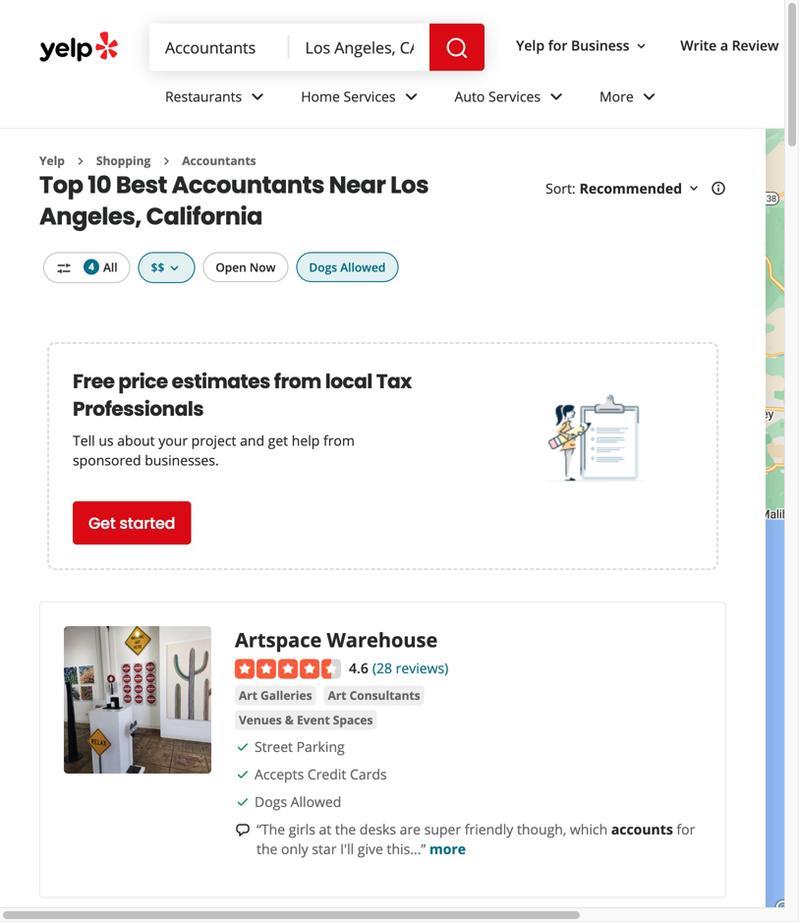 Task type: vqa. For each thing, say whether or not it's contained in the screenshot.
Installed on the bottom of the page
no



Task type: locate. For each thing, give the bounding box(es) containing it.
home services
[[301, 87, 396, 106]]

the up the i'll
[[335, 820, 356, 839]]

24 chevron down v2 image right the more
[[638, 85, 661, 109]]

none field up the home services
[[305, 36, 414, 58]]

are
[[400, 820, 421, 839]]

dogs allowed down near
[[309, 259, 386, 275]]

open
[[216, 259, 247, 275]]

0 horizontal spatial yelp
[[39, 152, 65, 169]]

$$
[[151, 259, 165, 275]]

accountants inside top 10 best accountants near los angeles, california
[[172, 169, 324, 201]]

0 horizontal spatial 24 chevron down v2 image
[[246, 85, 270, 109]]

1 vertical spatial from
[[323, 431, 355, 450]]

sort:
[[546, 179, 576, 198]]

art consultants button
[[324, 686, 424, 705]]

24 chevron down v2 image inside restaurants "link"
[[246, 85, 270, 109]]

star
[[312, 840, 337, 858]]

16 chevron down v2 image right the business
[[634, 38, 649, 54]]

16 chevron down v2 image inside yelp for business button
[[634, 38, 649, 54]]

none field find
[[165, 36, 274, 58]]

1 services from the left
[[344, 87, 396, 106]]

home
[[301, 87, 340, 106]]

0 horizontal spatial 16 chevron right v2 image
[[73, 153, 88, 169]]

for left the business
[[548, 36, 568, 55]]

dogs allowed up girls
[[255, 792, 342, 811]]

24 chevron down v2 image right restaurants
[[246, 85, 270, 109]]

16 checkmark v2 image up 16 speech v2 icon
[[235, 794, 251, 810]]

art
[[239, 687, 258, 704], [328, 687, 347, 704]]

accountants up california
[[182, 152, 256, 169]]

Near text field
[[305, 36, 414, 58]]

for
[[548, 36, 568, 55], [677, 820, 695, 839]]

1 vertical spatial dogs allowed
[[255, 792, 342, 811]]

shopping link
[[96, 152, 151, 169]]

dogs right the now
[[309, 259, 337, 275]]

1 horizontal spatial none field
[[305, 36, 414, 58]]

24 chevron down v2 image left auto
[[400, 85, 423, 109]]

4
[[89, 260, 94, 273]]

16 checkmark v2 image left accepts
[[235, 767, 251, 782]]

auto
[[455, 87, 485, 106]]

more
[[430, 840, 466, 858]]

at
[[319, 820, 332, 839]]

None search field
[[149, 24, 489, 71]]

0 horizontal spatial for
[[548, 36, 568, 55]]

0 vertical spatial dogs
[[309, 259, 337, 275]]

near
[[329, 169, 386, 201]]

16 checkmark v2 image for dogs allowed
[[235, 794, 251, 810]]

1 horizontal spatial 24 chevron down v2 image
[[400, 85, 423, 109]]

art consultants venues & event spaces
[[239, 687, 420, 728]]

3 16 checkmark v2 image from the top
[[235, 794, 251, 810]]

0 vertical spatial 16 chevron down v2 image
[[634, 38, 649, 54]]

top 10 best accountants near los angeles, california
[[39, 169, 429, 233]]

"the
[[257, 820, 285, 839]]

free price estimates from local tax professionals tell us about your project and get help from sponsored businesses.
[[73, 368, 412, 469]]

yelp for business button
[[508, 28, 657, 63]]

1 16 chevron right v2 image from the left
[[73, 153, 88, 169]]

sponsored
[[73, 451, 141, 469]]

this..."
[[387, 840, 426, 858]]

0 vertical spatial for
[[548, 36, 568, 55]]

from left local
[[274, 368, 321, 395]]

none field up restaurants
[[165, 36, 274, 58]]

16 chevron down v2 image for yelp for business
[[634, 38, 649, 54]]

24 chevron down v2 image
[[545, 85, 568, 109], [638, 85, 661, 109]]

project
[[191, 431, 236, 450]]

art up spaces
[[328, 687, 347, 704]]

venues & event spaces link
[[235, 710, 377, 730]]

from right help
[[323, 431, 355, 450]]

1 horizontal spatial 24 chevron down v2 image
[[638, 85, 661, 109]]

more link
[[430, 840, 466, 858]]

art galleries button
[[235, 686, 316, 705]]

allowed down accepts credit cards
[[291, 792, 342, 811]]

1 vertical spatial dogs
[[255, 792, 287, 811]]

art inside the art consultants venues & event spaces
[[328, 687, 347, 704]]

16 chevron right v2 image right shopping
[[159, 153, 174, 169]]

2 art from the left
[[328, 687, 347, 704]]

the inside for the only star i'll give this..."
[[257, 840, 278, 858]]

yelp for yelp for business
[[516, 36, 545, 55]]

i'll
[[340, 840, 354, 858]]

1 vertical spatial 16 chevron down v2 image
[[166, 260, 182, 276]]

16 chevron right v2 image
[[73, 153, 88, 169], [159, 153, 174, 169]]

16 chevron down v2 image
[[634, 38, 649, 54], [166, 260, 182, 276]]

art for galleries
[[239, 687, 258, 704]]

business
[[571, 36, 630, 55]]

estimates
[[172, 368, 270, 395]]

0 horizontal spatial art
[[239, 687, 258, 704]]

0 horizontal spatial 16 chevron down v2 image
[[166, 260, 182, 276]]

dogs
[[309, 259, 337, 275], [255, 792, 287, 811]]

yelp for business
[[516, 36, 630, 55]]

1 horizontal spatial services
[[489, 87, 541, 106]]

$$ button
[[138, 252, 195, 283]]

art galleries
[[239, 687, 312, 704]]

artspace
[[235, 626, 322, 653]]

1 vertical spatial yelp
[[39, 152, 65, 169]]

1 horizontal spatial 16 chevron down v2 image
[[634, 38, 649, 54]]

16 chevron right v2 image right yelp "link"
[[73, 153, 88, 169]]

the down "the
[[257, 840, 278, 858]]

allowed
[[340, 259, 386, 275], [291, 792, 342, 811]]

top
[[39, 169, 83, 201]]

2 24 chevron down v2 image from the left
[[400, 85, 423, 109]]

1 horizontal spatial dogs
[[309, 259, 337, 275]]

24 chevron down v2 image inside more link
[[638, 85, 661, 109]]

business categories element
[[149, 71, 799, 128]]

2 services from the left
[[489, 87, 541, 106]]

1 24 chevron down v2 image from the left
[[545, 85, 568, 109]]

accountants up open now button
[[172, 169, 324, 201]]

only
[[281, 840, 308, 858]]

spaces
[[333, 712, 373, 728]]

art up venues
[[239, 687, 258, 704]]

from
[[274, 368, 321, 395], [323, 431, 355, 450]]

16 chevron down v2 image right $$ at the top of the page
[[166, 260, 182, 276]]

24 chevron down v2 image down yelp for business
[[545, 85, 568, 109]]

artspace warehouse
[[235, 626, 438, 653]]

auto services link
[[439, 71, 584, 128]]

1 horizontal spatial yelp
[[516, 36, 545, 55]]

accepts credit cards
[[255, 765, 387, 784]]

started
[[120, 512, 175, 534]]

0 vertical spatial yelp
[[516, 36, 545, 55]]

0 horizontal spatial none field
[[165, 36, 274, 58]]

16 checkmark v2 image left street
[[235, 739, 251, 755]]

dogs up "the
[[255, 792, 287, 811]]

yelp left 10
[[39, 152, 65, 169]]

services right home
[[344, 87, 396, 106]]

venues
[[239, 712, 282, 728]]

2 16 checkmark v2 image from the top
[[235, 767, 251, 782]]

1 art from the left
[[239, 687, 258, 704]]

filters group
[[39, 252, 402, 283]]

cards
[[350, 765, 387, 784]]

accountants
[[182, 152, 256, 169], [172, 169, 324, 201]]

artspace warehouse link
[[235, 626, 438, 653]]

24 chevron down v2 image inside home services link
[[400, 85, 423, 109]]

services
[[344, 87, 396, 106], [489, 87, 541, 106]]

angeles,
[[39, 200, 141, 233]]

more link
[[584, 71, 677, 128]]

reviews)
[[396, 659, 449, 677]]

2 24 chevron down v2 image from the left
[[638, 85, 661, 109]]

1 horizontal spatial 16 chevron right v2 image
[[159, 153, 174, 169]]

us
[[99, 431, 114, 450]]

yelp
[[516, 36, 545, 55], [39, 152, 65, 169]]

0 horizontal spatial services
[[344, 87, 396, 106]]

venues & event spaces button
[[235, 710, 377, 730]]

24 chevron down v2 image
[[246, 85, 270, 109], [400, 85, 423, 109]]

allowed inside dogs allowed button
[[340, 259, 386, 275]]

yelp up auto services link
[[516, 36, 545, 55]]

google image
[[771, 897, 799, 922]]

0 horizontal spatial from
[[274, 368, 321, 395]]

1 vertical spatial the
[[257, 840, 278, 858]]

1 vertical spatial for
[[677, 820, 695, 839]]

0 horizontal spatial 24 chevron down v2 image
[[545, 85, 568, 109]]

consultants
[[350, 687, 420, 704]]

credit
[[308, 765, 346, 784]]

and
[[240, 431, 265, 450]]

4.6
[[349, 659, 369, 677]]

2 vertical spatial 16 checkmark v2 image
[[235, 794, 251, 810]]

open now button
[[203, 252, 289, 282]]

1 16 checkmark v2 image from the top
[[235, 739, 251, 755]]

open now
[[216, 259, 276, 275]]

4.6 star rating image
[[235, 659, 341, 679]]

&
[[285, 712, 294, 728]]

16 filter v2 image
[[56, 260, 72, 276]]

24 chevron down v2 image inside auto services link
[[545, 85, 568, 109]]

accounts
[[611, 820, 673, 839]]

24 chevron down v2 image for more
[[638, 85, 661, 109]]

1 none field from the left
[[165, 36, 274, 58]]

1 vertical spatial 16 checkmark v2 image
[[235, 767, 251, 782]]

16 chevron right v2 image for accountants
[[159, 153, 174, 169]]

services right auto
[[489, 87, 541, 106]]

your
[[159, 431, 188, 450]]

for right accounts
[[677, 820, 695, 839]]

art inside 'art galleries' button
[[239, 687, 258, 704]]

16 chevron down v2 image
[[686, 181, 702, 196]]

0 vertical spatial the
[[335, 820, 356, 839]]

2 none field from the left
[[305, 36, 414, 58]]

yelp inside button
[[516, 36, 545, 55]]

0 horizontal spatial dogs
[[255, 792, 287, 811]]

"the girls at the desks are super friendly though, which accounts
[[257, 820, 673, 839]]

24 chevron down v2 image for restaurants
[[246, 85, 270, 109]]

0 vertical spatial 16 checkmark v2 image
[[235, 739, 251, 755]]

1 horizontal spatial for
[[677, 820, 695, 839]]

None field
[[165, 36, 274, 58], [305, 36, 414, 58]]

1 24 chevron down v2 image from the left
[[246, 85, 270, 109]]

allowed down near
[[340, 259, 386, 275]]

24 chevron down v2 image for auto services
[[545, 85, 568, 109]]

1 horizontal spatial art
[[328, 687, 347, 704]]

16 checkmark v2 image
[[235, 739, 251, 755], [235, 767, 251, 782], [235, 794, 251, 810]]

16 chevron down v2 image inside $$ dropdown button
[[166, 260, 182, 276]]

0 vertical spatial allowed
[[340, 259, 386, 275]]

0 horizontal spatial the
[[257, 840, 278, 858]]

2 16 chevron right v2 image from the left
[[159, 153, 174, 169]]

0 vertical spatial dogs allowed
[[309, 259, 386, 275]]



Task type: describe. For each thing, give the bounding box(es) containing it.
artspace warehouse image
[[64, 626, 211, 774]]

services for home services
[[344, 87, 396, 106]]

a
[[721, 36, 729, 55]]

10
[[88, 169, 111, 201]]

art for consultants
[[328, 687, 347, 704]]

friendly
[[465, 820, 514, 839]]

1 horizontal spatial the
[[335, 820, 356, 839]]

tell
[[73, 431, 95, 450]]

16 chevron down v2 image for $$
[[166, 260, 182, 276]]

best
[[116, 169, 167, 201]]

art galleries link
[[235, 686, 316, 705]]

california
[[146, 200, 263, 233]]

none field near
[[305, 36, 414, 58]]

which
[[570, 820, 608, 839]]

yelp for yelp "link"
[[39, 152, 65, 169]]

girls
[[289, 820, 316, 839]]

get
[[88, 512, 116, 534]]

services for auto services
[[489, 87, 541, 106]]

desks
[[360, 820, 396, 839]]

tax
[[376, 368, 412, 395]]

galleries
[[261, 687, 312, 704]]

search image
[[445, 36, 469, 60]]

(28 reviews)
[[372, 659, 449, 677]]

24 chevron down v2 image for home services
[[400, 85, 423, 109]]

shopping
[[96, 152, 151, 169]]

dogs allowed inside button
[[309, 259, 386, 275]]

accountants link
[[182, 152, 256, 169]]

about
[[117, 431, 155, 450]]

(28 reviews) link
[[372, 657, 449, 678]]

restaurants link
[[149, 71, 285, 128]]

review
[[732, 36, 779, 55]]

street parking
[[255, 737, 345, 756]]

map region
[[729, 0, 799, 922]]

0 vertical spatial from
[[274, 368, 321, 395]]

for inside for the only star i'll give this..."
[[677, 820, 695, 839]]

more
[[600, 87, 634, 106]]

get started
[[88, 512, 175, 534]]

16 checkmark v2 image for accepts credit cards
[[235, 767, 251, 782]]

dogs inside dogs allowed button
[[309, 259, 337, 275]]

home services link
[[285, 71, 439, 128]]

get
[[268, 431, 288, 450]]

auto services
[[455, 87, 541, 106]]

local
[[325, 368, 373, 395]]

get started button
[[73, 501, 191, 545]]

for inside button
[[548, 36, 568, 55]]

16 checkmark v2 image for street parking
[[235, 739, 251, 755]]

16 chevron right v2 image for shopping
[[73, 153, 88, 169]]

(28
[[372, 659, 392, 677]]

yelp link
[[39, 152, 65, 169]]

write a review
[[681, 36, 779, 55]]

accepts
[[255, 765, 304, 784]]

4 all
[[89, 259, 118, 275]]

restaurants
[[165, 87, 242, 106]]

recommended button
[[580, 179, 702, 198]]

all
[[103, 259, 118, 275]]

16 speech v2 image
[[235, 822, 251, 838]]

write a review link
[[673, 28, 787, 63]]

for the only star i'll give this..."
[[257, 820, 695, 858]]

4.6 link
[[349, 657, 369, 678]]

businesses.
[[145, 451, 219, 469]]

price
[[118, 368, 168, 395]]

1 vertical spatial allowed
[[291, 792, 342, 811]]

warehouse
[[327, 626, 438, 653]]

1 horizontal spatial from
[[323, 431, 355, 450]]

dogs allowed button
[[296, 252, 399, 282]]

give
[[358, 840, 383, 858]]

16 info v2 image
[[711, 181, 727, 196]]

event
[[297, 712, 330, 728]]

super
[[424, 820, 461, 839]]

help
[[292, 431, 320, 450]]

free price estimates from local tax professionals image
[[548, 390, 646, 488]]

los
[[390, 169, 429, 201]]

free
[[73, 368, 115, 395]]

though,
[[517, 820, 567, 839]]

parking
[[297, 737, 345, 756]]

now
[[250, 259, 276, 275]]

art consultants link
[[324, 686, 424, 705]]

Find text field
[[165, 36, 274, 58]]

write
[[681, 36, 717, 55]]

recommended
[[580, 179, 682, 198]]



